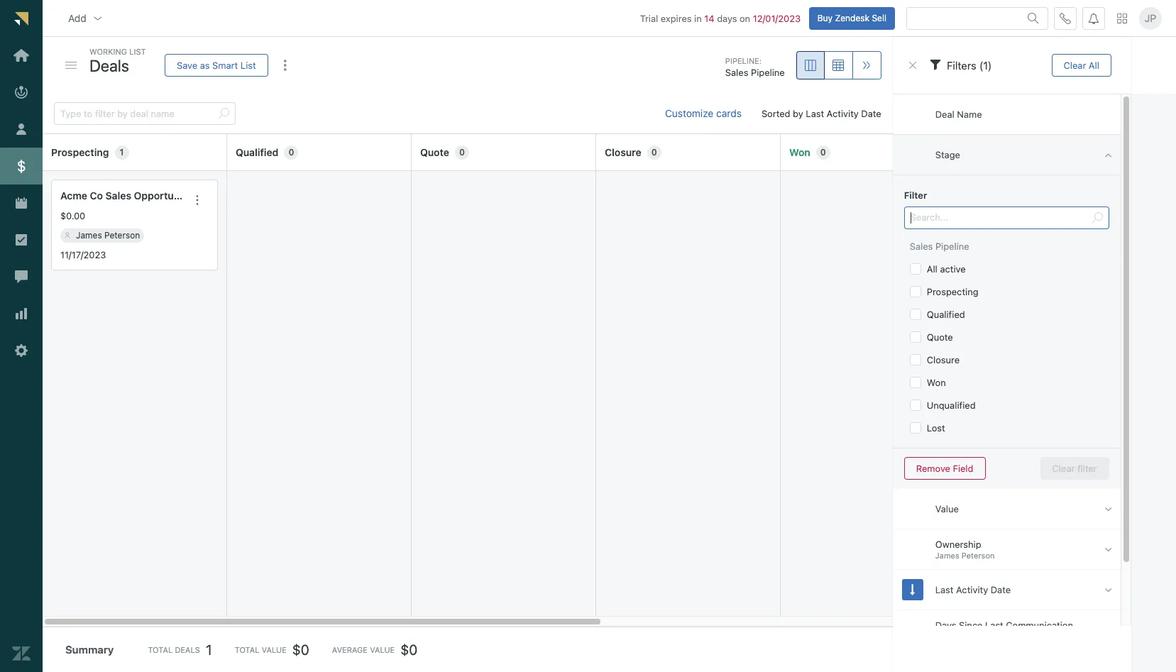 Task type: vqa. For each thing, say whether or not it's contained in the screenshot.
pipeline:
yes



Task type: locate. For each thing, give the bounding box(es) containing it.
3 0 from the left
[[651, 147, 657, 157]]

lost
[[927, 422, 945, 434]]

james down 'ownership'
[[935, 551, 959, 560]]

1 horizontal spatial activity
[[956, 584, 988, 595]]

1 horizontal spatial value
[[370, 645, 395, 654]]

buy
[[817, 12, 833, 23]]

sales
[[725, 67, 748, 78], [105, 190, 131, 202], [910, 241, 933, 252]]

0 horizontal spatial list
[[129, 47, 146, 56]]

active
[[940, 263, 966, 275]]

1 vertical spatial peterson
[[962, 551, 995, 560]]

sales down the 'pipeline:' at right top
[[725, 67, 748, 78]]

list
[[129, 47, 146, 56], [241, 59, 256, 71]]

1 vertical spatial james
[[935, 551, 959, 560]]

search image left calls image
[[1028, 12, 1039, 24]]

1 horizontal spatial list
[[241, 59, 256, 71]]

0 vertical spatial won
[[789, 146, 810, 158]]

angle down image
[[1105, 503, 1112, 515], [1105, 584, 1112, 596]]

add button
[[57, 4, 115, 32]]

1 $0 from the left
[[292, 641, 309, 658]]

ownership james peterson
[[935, 539, 995, 560]]

all active
[[927, 263, 966, 275]]

peterson down acme co sales opportunity link
[[104, 230, 140, 240]]

total for $0
[[235, 645, 259, 654]]

2 value from the left
[[370, 645, 395, 654]]

0 vertical spatial last
[[806, 108, 824, 119]]

last activity date
[[935, 584, 1011, 595]]

activity
[[827, 108, 859, 119], [956, 584, 988, 595]]

1 horizontal spatial peterson
[[962, 551, 995, 560]]

by
[[793, 108, 803, 119]]

1 horizontal spatial sales
[[725, 67, 748, 78]]

all inside button
[[1089, 59, 1099, 71]]

1 vertical spatial last
[[935, 584, 954, 595]]

james inside ownership james peterson
[[935, 551, 959, 560]]

save as smart list
[[177, 59, 256, 71]]

1 horizontal spatial $0
[[400, 641, 418, 658]]

all
[[1089, 59, 1099, 71], [927, 263, 937, 275]]

2 vertical spatial sales
[[910, 241, 933, 252]]

deals
[[89, 56, 129, 75], [175, 645, 200, 654]]

0 vertical spatial 1
[[120, 147, 124, 157]]

0 horizontal spatial sales
[[105, 190, 131, 202]]

total inside total value $0
[[235, 645, 259, 654]]

2 angle down image from the top
[[1105, 584, 1112, 596]]

as
[[200, 59, 210, 71]]

all right clear
[[1089, 59, 1099, 71]]

total
[[148, 645, 173, 654], [235, 645, 259, 654]]

sales inside acme co sales opportunity link
[[105, 190, 131, 202]]

total right summary
[[148, 645, 173, 654]]

1 vertical spatial sales
[[105, 190, 131, 202]]

prospecting up acme
[[51, 146, 109, 158]]

value
[[935, 503, 959, 514]]

chevron down image
[[92, 12, 103, 24]]

sorted by last activity date
[[762, 108, 881, 119]]

12/01/2023
[[753, 12, 801, 24]]

save
[[177, 59, 197, 71]]

handler image
[[65, 62, 77, 69]]

0 horizontal spatial search image
[[218, 108, 229, 119]]

search image
[[1028, 12, 1039, 24], [218, 108, 229, 119]]

2 0 from the left
[[459, 147, 465, 157]]

1 horizontal spatial last
[[935, 584, 954, 595]]

$0 right average
[[400, 641, 418, 658]]

sales up all active
[[910, 241, 933, 252]]

in
[[694, 12, 702, 24]]

contacts image
[[65, 233, 70, 238]]

co
[[90, 190, 103, 202]]

list right smart
[[241, 59, 256, 71]]

1 vertical spatial list
[[241, 59, 256, 71]]

angle down image
[[1105, 543, 1112, 555]]

deal name
[[935, 108, 982, 120]]

total right total deals 1
[[235, 645, 259, 654]]

won down by
[[789, 146, 810, 158]]

11/17/2023
[[60, 249, 106, 260]]

1 down type to filter by deal name field
[[120, 147, 124, 157]]

last right since
[[985, 620, 1003, 631]]

1 horizontal spatial all
[[1089, 59, 1099, 71]]

1 0 from the left
[[288, 147, 294, 157]]

2 horizontal spatial last
[[985, 620, 1003, 631]]

0 horizontal spatial 1
[[120, 147, 124, 157]]

0 vertical spatial sales
[[725, 67, 748, 78]]

Search... field
[[910, 207, 1086, 229]]

value for total value $0
[[262, 645, 287, 654]]

last right by
[[806, 108, 824, 119]]

0 horizontal spatial closure
[[605, 146, 641, 158]]

1 vertical spatial date
[[991, 584, 1011, 595]]

0 vertical spatial qualified
[[236, 146, 279, 158]]

value inside total value $0
[[262, 645, 287, 654]]

0 horizontal spatial james
[[76, 230, 102, 240]]

0 vertical spatial all
[[1089, 59, 1099, 71]]

activity right by
[[827, 108, 859, 119]]

1 total from the left
[[148, 645, 173, 654]]

on
[[740, 12, 750, 24]]

1 horizontal spatial deals
[[175, 645, 200, 654]]

unqualified
[[927, 400, 976, 411]]

trial expires in 14 days on 12/01/2023
[[640, 12, 801, 24]]

4 0 from the left
[[820, 147, 826, 157]]

prospecting down active
[[927, 286, 978, 297]]

2 $0 from the left
[[400, 641, 418, 658]]

angle down image down angle down icon
[[1105, 584, 1112, 596]]

0 vertical spatial quote
[[420, 146, 449, 158]]

0 horizontal spatial last
[[806, 108, 824, 119]]

0 vertical spatial deals
[[89, 56, 129, 75]]

last right long arrow down image
[[935, 584, 954, 595]]

trial
[[640, 12, 658, 24]]

expires
[[661, 12, 692, 24]]

value
[[262, 645, 287, 654], [370, 645, 395, 654]]

peterson down 'ownership'
[[962, 551, 995, 560]]

2 vertical spatial last
[[985, 620, 1003, 631]]

1 horizontal spatial search image
[[1028, 12, 1039, 24]]

sales right co
[[105, 190, 131, 202]]

1 vertical spatial prospecting
[[927, 286, 978, 297]]

2 horizontal spatial sales
[[910, 241, 933, 252]]

total value $0
[[235, 641, 309, 658]]

search image down smart
[[218, 108, 229, 119]]

last
[[806, 108, 824, 119], [935, 584, 954, 595], [985, 620, 1003, 631]]

Type to filter by deal name field
[[60, 103, 212, 124]]

acme co sales opportunity link
[[60, 189, 192, 204]]

0 vertical spatial date
[[861, 108, 881, 119]]

angle down image up angle down icon
[[1105, 503, 1112, 515]]

1 horizontal spatial pipeline
[[935, 241, 969, 252]]

2 total from the left
[[235, 645, 259, 654]]

pipeline up active
[[935, 241, 969, 252]]

0 horizontal spatial activity
[[827, 108, 859, 119]]

remove field button
[[904, 457, 986, 480]]

james
[[76, 230, 102, 240], [935, 551, 959, 560]]

prospecting
[[51, 146, 109, 158], [927, 286, 978, 297]]

quote
[[420, 146, 449, 158], [927, 331, 953, 343]]

list inside button
[[241, 59, 256, 71]]

won
[[789, 146, 810, 158], [927, 377, 946, 388]]

remove field
[[916, 462, 973, 474]]

0
[[288, 147, 294, 157], [459, 147, 465, 157], [651, 147, 657, 157], [820, 147, 826, 157]]

1 horizontal spatial qualified
[[927, 309, 965, 320]]

0 vertical spatial angle down image
[[1105, 503, 1112, 515]]

james up 11/17/2023
[[76, 230, 102, 240]]

0 horizontal spatial total
[[148, 645, 173, 654]]

1 horizontal spatial prospecting
[[927, 286, 978, 297]]

date
[[861, 108, 881, 119], [991, 584, 1011, 595]]

0 for won
[[820, 147, 826, 157]]

sorted
[[762, 108, 790, 119]]

list inside working list deals
[[129, 47, 146, 56]]

1 vertical spatial all
[[927, 263, 937, 275]]

0 vertical spatial prospecting
[[51, 146, 109, 158]]

qualified
[[236, 146, 279, 158], [927, 309, 965, 320]]

1 vertical spatial angle down image
[[1105, 584, 1112, 596]]

days
[[717, 12, 737, 24]]

1 vertical spatial search image
[[218, 108, 229, 119]]

closure
[[605, 146, 641, 158], [927, 354, 960, 366]]

activity up since
[[956, 584, 988, 595]]

1 horizontal spatial total
[[235, 645, 259, 654]]

0 vertical spatial pipeline
[[751, 67, 785, 78]]

0 horizontal spatial pipeline
[[751, 67, 785, 78]]

0 horizontal spatial all
[[927, 263, 937, 275]]

1 left total value $0
[[206, 641, 212, 658]]

0 horizontal spatial deals
[[89, 56, 129, 75]]

total for 1
[[148, 645, 173, 654]]

value inside average value $0
[[370, 645, 395, 654]]

0 horizontal spatial $0
[[292, 641, 309, 658]]

0 vertical spatial peterson
[[104, 230, 140, 240]]

1
[[120, 147, 124, 157], [206, 641, 212, 658]]

1 horizontal spatial james
[[935, 551, 959, 560]]

$0 left average
[[292, 641, 309, 658]]

pipeline
[[751, 67, 785, 78], [935, 241, 969, 252]]

sales inside pipeline: sales pipeline
[[725, 67, 748, 78]]

clear
[[1063, 59, 1086, 71]]

0 horizontal spatial won
[[789, 146, 810, 158]]

total inside total deals 1
[[148, 645, 173, 654]]

0 vertical spatial list
[[129, 47, 146, 56]]

add
[[68, 12, 86, 24]]

0 horizontal spatial peterson
[[104, 230, 140, 240]]

peterson
[[104, 230, 140, 240], [962, 551, 995, 560]]

1 horizontal spatial 1
[[206, 641, 212, 658]]

won up 'unqualified'
[[927, 377, 946, 388]]

$0
[[292, 641, 309, 658], [400, 641, 418, 658]]

all left active
[[927, 263, 937, 275]]

0 horizontal spatial value
[[262, 645, 287, 654]]

pipeline down the 'pipeline:' at right top
[[751, 67, 785, 78]]

1 vertical spatial won
[[927, 377, 946, 388]]

smart
[[212, 59, 238, 71]]

1 vertical spatial closure
[[927, 354, 960, 366]]

pipeline: sales pipeline
[[725, 56, 785, 78]]

last for by
[[806, 108, 824, 119]]

1 value from the left
[[262, 645, 287, 654]]

deals inside total deals 1
[[175, 645, 200, 654]]

list right working
[[129, 47, 146, 56]]

1 vertical spatial quote
[[927, 331, 953, 343]]

1 vertical spatial qualified
[[927, 309, 965, 320]]

1 vertical spatial deals
[[175, 645, 200, 654]]

buy zendesk sell button
[[809, 7, 895, 30]]



Task type: describe. For each thing, give the bounding box(es) containing it.
filter fill image
[[930, 59, 941, 70]]

zendesk
[[835, 12, 869, 23]]

name
[[957, 108, 982, 120]]

pipeline inside pipeline: sales pipeline
[[751, 67, 785, 78]]

days
[[935, 620, 956, 631]]

opportunity
[[134, 190, 192, 202]]

buy zendesk sell
[[817, 12, 886, 23]]

0 vertical spatial closure
[[605, 146, 641, 158]]

average
[[332, 645, 368, 654]]

value for average value $0
[[370, 645, 395, 654]]

1 angle down image from the top
[[1105, 503, 1112, 515]]

$0.00
[[60, 210, 85, 222]]

filter
[[904, 190, 927, 201]]

1 vertical spatial pipeline
[[935, 241, 969, 252]]

communication
[[1006, 620, 1073, 631]]

1 horizontal spatial date
[[991, 584, 1011, 595]]

(1)
[[979, 59, 992, 72]]

1 horizontal spatial won
[[927, 377, 946, 388]]

1 horizontal spatial quote
[[927, 331, 953, 343]]

$0 for average value $0
[[400, 641, 418, 658]]

0 horizontal spatial prospecting
[[51, 146, 109, 158]]

filters
[[947, 59, 976, 72]]

bell image
[[1088, 12, 1099, 24]]

zendesk image
[[12, 645, 31, 663]]

angle up image
[[1105, 149, 1112, 161]]

acme co sales opportunity
[[60, 190, 192, 202]]

deals inside working list deals
[[89, 56, 129, 75]]

ownership
[[935, 539, 981, 550]]

zendesk products image
[[1117, 13, 1127, 23]]

james peterson
[[76, 230, 140, 240]]

long arrow down image
[[910, 584, 915, 596]]

peterson inside ownership james peterson
[[962, 551, 995, 560]]

average value $0
[[332, 641, 418, 658]]

overflow vertical fill image
[[279, 60, 291, 71]]

remove
[[916, 462, 950, 474]]

working
[[89, 47, 127, 56]]

$0 for total value $0
[[292, 641, 309, 658]]

0 vertical spatial james
[[76, 230, 102, 240]]

0 vertical spatial activity
[[827, 108, 859, 119]]

acme
[[60, 190, 87, 202]]

customize
[[665, 107, 714, 119]]

0 horizontal spatial qualified
[[236, 146, 279, 158]]

field
[[953, 462, 973, 474]]

calls image
[[1060, 12, 1071, 24]]

0 horizontal spatial date
[[861, 108, 881, 119]]

cards
[[716, 107, 742, 119]]

sales pipeline
[[910, 241, 969, 252]]

customize cards
[[665, 107, 742, 119]]

stage
[[935, 149, 960, 160]]

summary
[[65, 643, 114, 656]]

days since last communication
[[935, 620, 1073, 631]]

14
[[704, 12, 714, 24]]

0 vertical spatial search image
[[1028, 12, 1039, 24]]

deal
[[935, 108, 954, 120]]

1 horizontal spatial closure
[[927, 354, 960, 366]]

total deals 1
[[148, 641, 212, 658]]

customize cards button
[[654, 99, 753, 128]]

0 for quote
[[459, 147, 465, 157]]

since
[[959, 620, 983, 631]]

sell
[[872, 12, 886, 23]]

search image
[[1091, 212, 1103, 224]]

1 vertical spatial 1
[[206, 641, 212, 658]]

working list deals
[[89, 47, 146, 75]]

filters (1)
[[947, 59, 992, 72]]

save as smart list button
[[165, 54, 268, 77]]

clear all
[[1063, 59, 1099, 71]]

clear all button
[[1051, 54, 1111, 77]]

cancel image
[[907, 60, 918, 71]]

1 vertical spatial activity
[[956, 584, 988, 595]]

last for since
[[985, 620, 1003, 631]]

jp button
[[1139, 7, 1162, 30]]

0 for qualified
[[288, 147, 294, 157]]

0 horizontal spatial quote
[[420, 146, 449, 158]]

jp
[[1145, 12, 1156, 24]]

pipeline:
[[725, 56, 762, 65]]

0 for closure
[[651, 147, 657, 157]]



